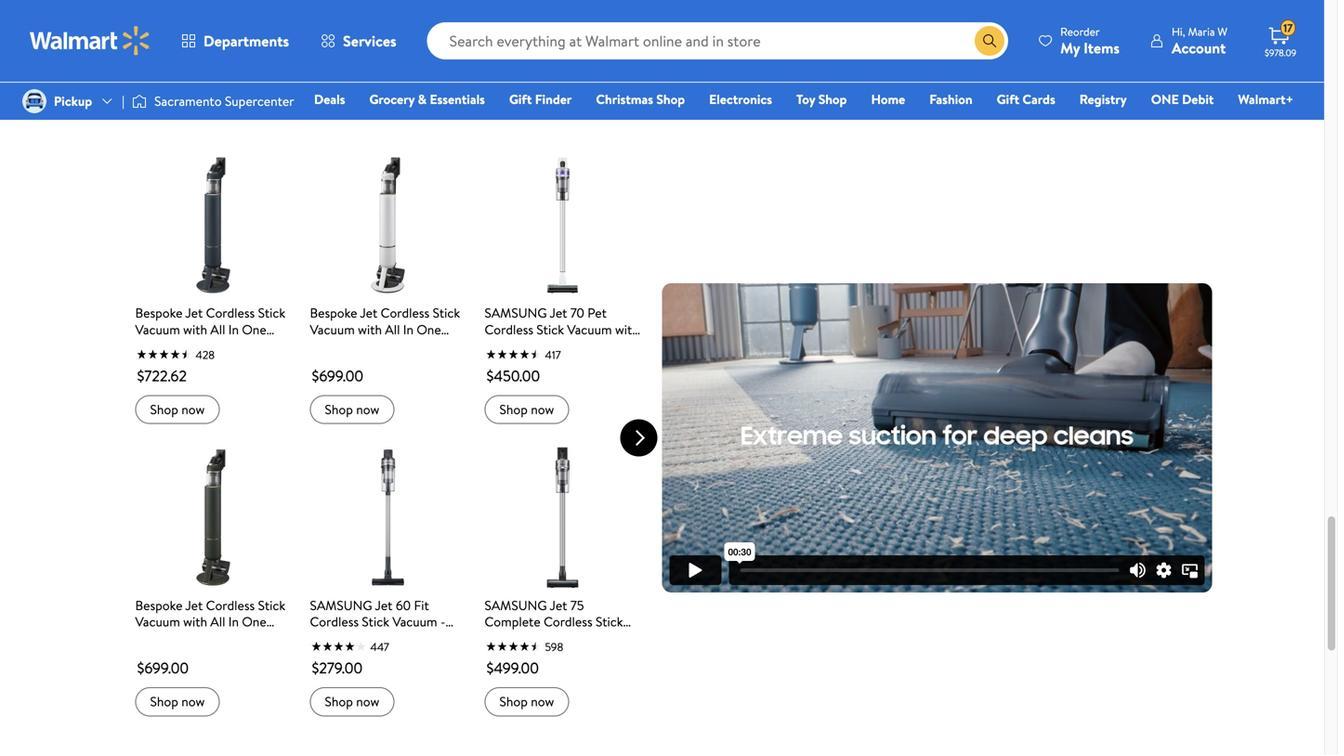 Task type: vqa. For each thing, say whether or not it's contained in the screenshot.
4th Options link from right
no



Task type: locate. For each thing, give the bounding box(es) containing it.
electronics
[[709, 90, 773, 108]]

christmas shop
[[596, 90, 685, 108]]

toy
[[797, 90, 816, 108]]

walmart+ link
[[1230, 89, 1302, 109]]

 image
[[22, 89, 46, 113]]

gift finder link
[[501, 89, 580, 109]]

toy shop
[[797, 90, 847, 108]]

gift cards
[[997, 90, 1056, 108]]

one debit link
[[1143, 89, 1223, 109]]

shop right toy
[[819, 90, 847, 108]]

debit
[[1183, 90, 1214, 108]]

1 gift from the left
[[509, 90, 532, 108]]

2 shop from the left
[[819, 90, 847, 108]]

items
[[1084, 38, 1120, 58]]

gift for gift cards
[[997, 90, 1020, 108]]

toy shop link
[[788, 89, 856, 109]]

shop for toy shop
[[819, 90, 847, 108]]

shop right 'christmas'
[[657, 90, 685, 108]]

1 horizontal spatial shop
[[819, 90, 847, 108]]

1 shop from the left
[[657, 90, 685, 108]]

0 horizontal spatial shop
[[657, 90, 685, 108]]

christmas
[[596, 90, 654, 108]]

search icon image
[[983, 33, 998, 48]]

registry link
[[1072, 89, 1136, 109]]

grocery & essentials link
[[361, 89, 494, 109]]

departments
[[204, 31, 289, 51]]

sacramento supercenter
[[154, 92, 294, 110]]

gift
[[509, 90, 532, 108], [997, 90, 1020, 108]]

services
[[343, 31, 397, 51]]

departments button
[[165, 19, 305, 63]]

shop
[[657, 90, 685, 108], [819, 90, 847, 108]]

gift for gift finder
[[509, 90, 532, 108]]

deals link
[[306, 89, 354, 109]]

w
[[1218, 24, 1228, 40]]

one
[[1152, 90, 1179, 108]]

gift finder
[[509, 90, 572, 108]]

one debit
[[1152, 90, 1214, 108]]

 image
[[132, 92, 147, 111]]

|
[[122, 92, 125, 110]]

0 horizontal spatial gift
[[509, 90, 532, 108]]

gift left finder
[[509, 90, 532, 108]]

christmas shop link
[[588, 89, 694, 109]]

gift left "cards"
[[997, 90, 1020, 108]]

2 gift from the left
[[997, 90, 1020, 108]]

1 horizontal spatial gift
[[997, 90, 1020, 108]]



Task type: describe. For each thing, give the bounding box(es) containing it.
cards
[[1023, 90, 1056, 108]]

finder
[[535, 90, 572, 108]]

hi, maria w account
[[1172, 24, 1228, 58]]

$978.09
[[1265, 46, 1297, 59]]

Search search field
[[427, 22, 1009, 59]]

gift cards link
[[989, 89, 1064, 109]]

registry
[[1080, 90, 1127, 108]]

sacramento
[[154, 92, 222, 110]]

walmart image
[[30, 26, 151, 56]]

grocery & essentials
[[370, 90, 485, 108]]

&
[[418, 90, 427, 108]]

my
[[1061, 38, 1080, 58]]

essentials
[[430, 90, 485, 108]]

supercenter
[[225, 92, 294, 110]]

deals
[[314, 90, 345, 108]]

fashion link
[[921, 89, 981, 109]]

fashion
[[930, 90, 973, 108]]

17
[[1284, 20, 1294, 36]]

reorder
[[1061, 24, 1100, 40]]

electronics link
[[701, 89, 781, 109]]

maria
[[1188, 24, 1215, 40]]

account
[[1172, 38, 1226, 58]]

walmart+
[[1239, 90, 1294, 108]]

home link
[[863, 89, 914, 109]]

hi,
[[1172, 24, 1186, 40]]

reorder my items
[[1061, 24, 1120, 58]]

home
[[872, 90, 906, 108]]

Walmart Site-Wide search field
[[427, 22, 1009, 59]]

grocery
[[370, 90, 415, 108]]

services button
[[305, 19, 412, 63]]

pickup
[[54, 92, 92, 110]]

shop for christmas shop
[[657, 90, 685, 108]]



